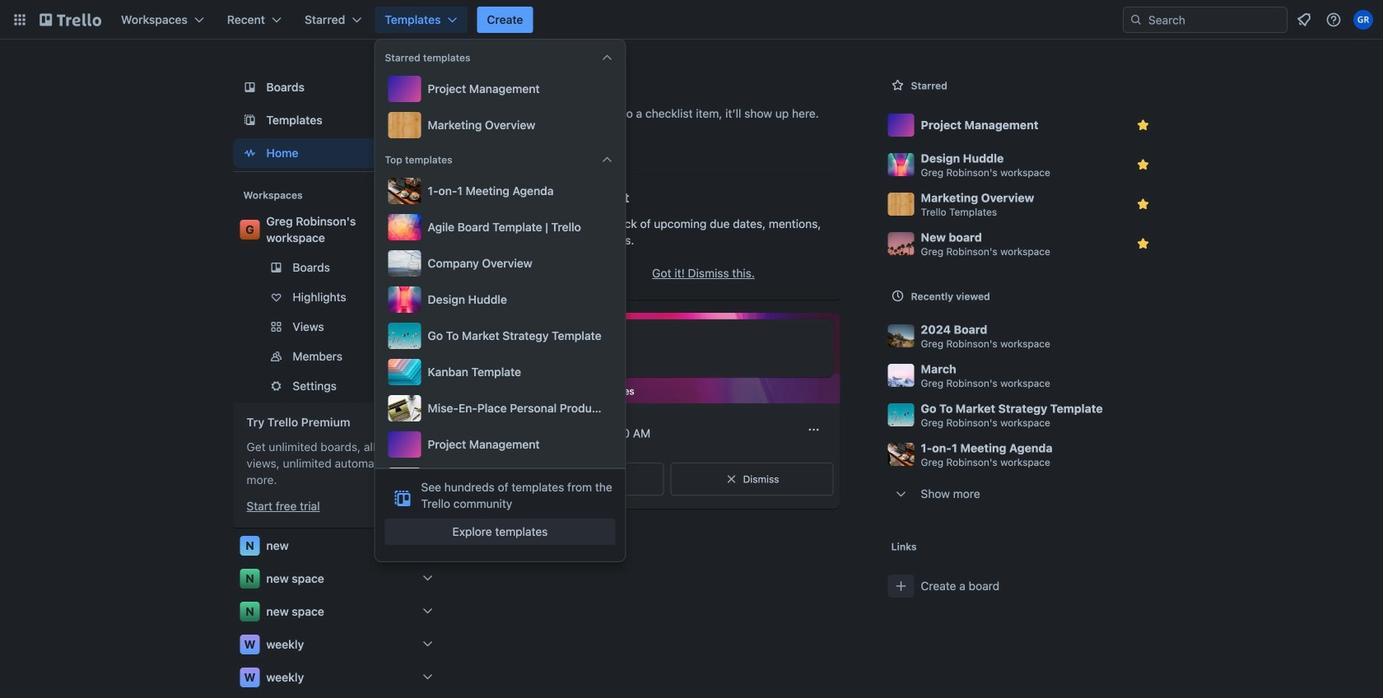 Task type: describe. For each thing, give the bounding box(es) containing it.
click to unstar marketing overview. it will be removed from your starred list. image
[[1135, 196, 1151, 212]]

open information menu image
[[1325, 12, 1342, 28]]

click to unstar design huddle. it will be removed from your starred list. image
[[1135, 156, 1151, 173]]

menu for collapse icon
[[385, 175, 615, 566]]

search image
[[1129, 13, 1143, 26]]

0 notifications image
[[1294, 10, 1314, 30]]

primary element
[[0, 0, 1383, 40]]

template board image
[[240, 110, 260, 130]]



Task type: locate. For each thing, give the bounding box(es) containing it.
0 vertical spatial menu
[[385, 72, 615, 142]]

click to unstar project management. it will be removed from your starred list. image
[[1135, 117, 1151, 133]]

add image
[[418, 347, 438, 366]]

menu
[[385, 72, 615, 142], [385, 175, 615, 566]]

2 menu from the top
[[385, 175, 615, 566]]

greg robinson (gregrobinson96) image
[[1353, 10, 1373, 30]]

collapse image
[[601, 153, 614, 166]]

click to unstar new board. it will be removed from your starred list. image
[[1135, 235, 1151, 252]]

1 menu from the top
[[385, 72, 615, 142]]

home image
[[240, 143, 260, 163]]

board image
[[240, 77, 260, 97]]

menu for collapse image
[[385, 72, 615, 142]]

back to home image
[[40, 7, 101, 33]]

Search field
[[1143, 8, 1287, 31]]

1 vertical spatial menu
[[385, 175, 615, 566]]

collapse image
[[601, 51, 614, 64]]



Task type: vqa. For each thing, say whether or not it's contained in the screenshot.
125.4K at top left
no



